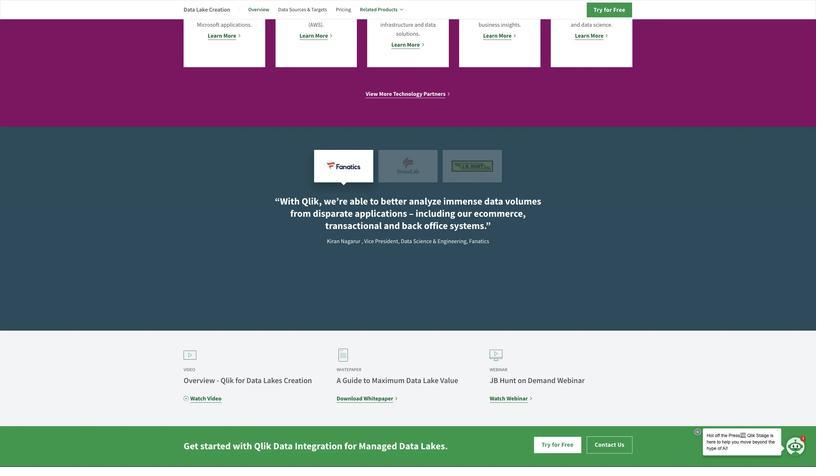 Task type: vqa. For each thing, say whether or not it's contained in the screenshot.
disparate
yes



Task type: describe. For each thing, give the bounding box(es) containing it.
work
[[318, 3, 331, 11]]

1 horizontal spatial microsoft
[[226, 3, 249, 11]]

data down time
[[581, 21, 592, 29]]

analyze
[[409, 195, 442, 208]]

business
[[479, 21, 500, 29]]

watch video
[[190, 395, 222, 402]]

learn for seamlessly work with amazon web services (aws).
[[300, 32, 314, 40]]

jb
[[490, 375, 498, 386]]

back
[[402, 219, 422, 232]]

learn more for with
[[208, 32, 236, 40]]

maximum
[[372, 375, 405, 386]]

ai,
[[606, 12, 612, 20]]

video overview - qlik for data lakes creation
[[184, 367, 312, 386]]

kiran nagarur , vice president, data science & engineering, fanatics
[[327, 238, 489, 245]]

and inside deliver a wider variety of real-time data for ai, ml and data science.
[[571, 21, 580, 29]]

data inside data sources & targets link
[[278, 6, 288, 13]]

our
[[457, 207, 472, 220]]

on inside the deploy on microsoft azure and integrate with microsoft applications.
[[218, 3, 225, 11]]

science.
[[593, 21, 613, 29]]

volumes
[[505, 195, 541, 208]]

whitepaper inside "link"
[[364, 395, 393, 402]]

watch webinar
[[490, 395, 528, 402]]

carousel controls region
[[184, 150, 633, 182]]

infrastructure
[[380, 21, 413, 29]]

view more technology partners link
[[366, 90, 451, 99]]

managed
[[359, 440, 397, 453]]

data inside ingest data from multiple sources and deliver more business insights.
[[485, 3, 496, 11]]

deliver
[[500, 12, 516, 20]]

of for variety
[[617, 3, 622, 11]]

wider
[[584, 3, 598, 11]]

integrate
[[220, 12, 242, 20]]

more right view
[[379, 90, 392, 98]]

related
[[360, 6, 377, 13]]

immense
[[443, 195, 482, 208]]

able
[[350, 195, 368, 208]]

us
[[618, 441, 625, 449]]

data inside "with qlik, we're able to better analyze immense data volumes from disparate applications – including our ecommerce, transactional and back office systems."
[[484, 195, 503, 208]]

seamlessly
[[290, 3, 317, 11]]

–
[[409, 207, 414, 220]]

products
[[378, 6, 398, 13]]

with for work
[[332, 3, 342, 11]]

whitepaper a guide to maximum data lake value
[[337, 367, 458, 386]]

better
[[381, 195, 407, 208]]

real-
[[563, 12, 574, 20]]

pricing link
[[336, 2, 351, 17]]

a
[[337, 375, 341, 386]]

web
[[311, 12, 321, 20]]

pricing
[[336, 6, 351, 13]]

vice
[[364, 238, 374, 245]]

to inside "with qlik, we're able to better analyze immense data volumes from disparate applications – including our ecommerce, transactional and back office systems."
[[370, 195, 379, 208]]

on inside webinar jb hunt on demand webinar
[[518, 375, 526, 386]]

qlik for for
[[221, 375, 234, 386]]

-
[[217, 375, 219, 386]]

of for range
[[404, 12, 409, 20]]

1 horizontal spatial try
[[594, 6, 603, 14]]

free for the try for free link to the right
[[613, 6, 626, 14]]

learn for deliver a wider variety of real-time data for ai, ml and data science.
[[575, 32, 590, 40]]

more for (aws).
[[315, 32, 328, 40]]

learn for deploy on microsoft azure and integrate with microsoft applications.
[[208, 32, 222, 40]]

data sources & targets link
[[278, 2, 327, 17]]

office
[[424, 219, 448, 232]]

0 vertical spatial try for free
[[594, 6, 626, 14]]

learn more for infrastructure
[[391, 41, 420, 49]]

deploy
[[200, 3, 217, 11]]

insights.
[[501, 21, 521, 29]]

with inside the deploy on microsoft azure and integrate with microsoft applications.
[[243, 12, 254, 20]]

watch webinar link
[[490, 394, 533, 403]]

download whitepaper
[[337, 395, 393, 402]]

overview inside data lake creation menu bar
[[248, 6, 269, 13]]

a for deliver
[[580, 3, 583, 11]]

deliver
[[562, 3, 579, 11]]

data inside leverage a complete range of google infrastructure and data solutions.
[[425, 21, 436, 29]]

contact us
[[595, 441, 625, 449]]

data inside quotes carousel region
[[401, 238, 412, 245]]

services
[[323, 12, 343, 20]]

partners
[[424, 90, 446, 98]]

overview link
[[248, 2, 269, 17]]

"with qlik, we're able to better analyze immense data volumes from disparate applications – including our ecommerce, transactional and back office systems."
[[275, 195, 541, 232]]

applications
[[355, 207, 407, 220]]

transactional
[[325, 219, 382, 232]]

ingest data from multiple sources and deliver more business insights.
[[470, 3, 530, 29]]

to inside whitepaper a guide to maximum data lake value
[[364, 375, 370, 386]]

sources
[[470, 12, 488, 20]]

view more technology partners
[[366, 90, 446, 98]]

data lake creation
[[184, 6, 230, 13]]

more
[[518, 12, 530, 20]]

get
[[184, 440, 198, 453]]

we're
[[324, 195, 348, 208]]

president,
[[375, 238, 400, 245]]

contact
[[595, 441, 616, 449]]

contact us link
[[587, 436, 633, 453]]

complete
[[410, 3, 433, 11]]

swisslife logo image
[[379, 150, 438, 182]]

related products link
[[360, 2, 403, 17]]

creation inside data lake creation menu bar
[[209, 6, 230, 13]]

fanatics logo - selected image
[[314, 150, 373, 182]]

more for time
[[591, 32, 604, 40]]

overview inside video overview - qlik for data lakes creation
[[184, 375, 215, 386]]

and inside ingest data from multiple sources and deliver more business insights.
[[489, 12, 499, 20]]

fanatics
[[469, 238, 489, 245]]

amazon
[[290, 12, 310, 20]]

demand
[[528, 375, 556, 386]]

1 horizontal spatial try for free link
[[587, 3, 632, 17]]

watch for watch webinar
[[490, 395, 506, 402]]

targets
[[311, 6, 327, 13]]

watch video link
[[184, 394, 222, 403]]



Task type: locate. For each thing, give the bounding box(es) containing it.
more down applications.
[[223, 32, 236, 40]]

lakes
[[263, 375, 282, 386]]

more down solutions.
[[407, 41, 420, 49]]

1 horizontal spatial try for free
[[594, 6, 626, 14]]

learn more for (aws).
[[300, 32, 328, 40]]

1 watch from the left
[[190, 395, 206, 402]]

0 vertical spatial of
[[617, 3, 622, 11]]

1 horizontal spatial lake
[[423, 375, 439, 386]]

a
[[406, 3, 409, 11], [580, 3, 583, 11]]

0 vertical spatial lake
[[196, 6, 208, 13]]

try
[[594, 6, 603, 14], [542, 441, 551, 449]]

learn more for deliver
[[483, 32, 512, 40]]

0 vertical spatial free
[[613, 6, 626, 14]]

from inside "with qlik, we're able to better analyze immense data volumes from disparate applications – including our ecommerce, transactional and back office systems."
[[290, 207, 311, 220]]

a for leverage
[[406, 3, 409, 11]]

0 vertical spatial try for free link
[[587, 3, 632, 17]]

1 vertical spatial qlik
[[254, 440, 271, 453]]

&
[[307, 6, 310, 13], [433, 238, 437, 245]]

0 horizontal spatial from
[[290, 207, 311, 220]]

related products
[[360, 6, 398, 13]]

0 horizontal spatial on
[[218, 3, 225, 11]]

0 horizontal spatial creation
[[209, 6, 230, 13]]

a inside deliver a wider variety of real-time data for ai, ml and data science.
[[580, 3, 583, 11]]

video inside video overview - qlik for data lakes creation
[[184, 367, 195, 372]]

data lake creation menu bar
[[184, 2, 413, 17]]

leverage a complete range of google infrastructure and data solutions.
[[380, 3, 436, 38]]

and up president,
[[384, 219, 400, 232]]

a inside leverage a complete range of google infrastructure and data solutions.
[[406, 3, 409, 11]]

data
[[184, 6, 195, 13], [278, 6, 288, 13], [401, 238, 412, 245], [247, 375, 262, 386], [406, 375, 422, 386], [273, 440, 293, 453], [399, 440, 419, 453]]

sources
[[289, 6, 306, 13]]

0 horizontal spatial of
[[404, 12, 409, 20]]

microsoft
[[226, 3, 249, 11], [197, 21, 220, 29]]

0 vertical spatial with
[[332, 3, 342, 11]]

overview up applications.
[[248, 6, 269, 13]]

& inside data lake creation menu bar
[[307, 6, 310, 13]]

microsoft down azure
[[197, 21, 220, 29]]

with for started
[[233, 440, 252, 453]]

and inside the deploy on microsoft azure and integrate with microsoft applications.
[[210, 12, 219, 20]]

of inside deliver a wider variety of real-time data for ai, ml and data science.
[[617, 3, 622, 11]]

free
[[613, 6, 626, 14], [562, 441, 574, 449]]

deliver a wider variety of real-time data for ai, ml and data science.
[[562, 3, 622, 29]]

0 vertical spatial video
[[184, 367, 195, 372]]

try for free link
[[587, 3, 632, 17], [534, 436, 582, 453]]

creation right lakes
[[284, 375, 312, 386]]

0 horizontal spatial a
[[406, 3, 409, 11]]

a right leverage at the top left of page
[[406, 3, 409, 11]]

range
[[389, 12, 403, 20]]

solutions.
[[396, 30, 420, 38]]

0 vertical spatial try
[[594, 6, 603, 14]]

1 vertical spatial &
[[433, 238, 437, 245]]

1 vertical spatial try for free
[[542, 441, 574, 449]]

1 horizontal spatial qlik
[[254, 440, 271, 453]]

webinar up jb
[[490, 367, 508, 372]]

azure
[[195, 12, 209, 20]]

0 horizontal spatial try
[[542, 441, 551, 449]]

0 horizontal spatial free
[[562, 441, 574, 449]]

0 horizontal spatial video
[[184, 367, 195, 372]]

ml
[[613, 12, 620, 20]]

with
[[332, 3, 342, 11], [243, 12, 254, 20], [233, 440, 252, 453]]

learn down the deploy on microsoft azure and integrate with microsoft applications.
[[208, 32, 222, 40]]

and inside "with qlik, we're able to better analyze immense data volumes from disparate applications – including our ecommerce, transactional and back office systems."
[[384, 219, 400, 232]]

science
[[413, 238, 432, 245]]

0 vertical spatial microsoft
[[226, 3, 249, 11]]

of up ml
[[617, 3, 622, 11]]

google
[[410, 12, 427, 20]]

technology
[[393, 90, 423, 98]]

1 horizontal spatial free
[[613, 6, 626, 14]]

engineering,
[[438, 238, 468, 245]]

0 horizontal spatial lake
[[196, 6, 208, 13]]

2 vertical spatial webinar
[[507, 395, 528, 402]]

0 horizontal spatial microsoft
[[197, 21, 220, 29]]

lakes.
[[421, 440, 448, 453]]

1 vertical spatial try
[[542, 441, 551, 449]]

systems."
[[450, 219, 491, 232]]

deploy on microsoft azure and integrate with microsoft applications.
[[195, 3, 254, 29]]

whitepaper
[[337, 367, 361, 372], [364, 395, 393, 402]]

with up services in the left of the page
[[332, 3, 342, 11]]

(aws).
[[308, 21, 324, 29]]

0 vertical spatial to
[[370, 195, 379, 208]]

a up time
[[580, 3, 583, 11]]

1 horizontal spatial overview
[[248, 6, 269, 13]]

to right guide
[[364, 375, 370, 386]]

learn down (aws).
[[300, 32, 314, 40]]

try for free
[[594, 6, 626, 14], [542, 441, 574, 449]]

disparate
[[313, 207, 353, 220]]

applications.
[[221, 21, 252, 29]]

2 a from the left
[[580, 3, 583, 11]]

learn for leverage a complete range of google infrastructure and data solutions.
[[391, 41, 406, 49]]

0 horizontal spatial try for free
[[542, 441, 574, 449]]

learn for ingest data from multiple sources and deliver more business insights.
[[483, 32, 498, 40]]

video
[[184, 367, 195, 372], [207, 395, 222, 402]]

overview up watch video link
[[184, 375, 215, 386]]

seamlessly work with amazon web services (aws).
[[290, 3, 343, 29]]

qlik for data
[[254, 440, 271, 453]]

1 vertical spatial from
[[290, 207, 311, 220]]

lake left the value
[[423, 375, 439, 386]]

0 horizontal spatial &
[[307, 6, 310, 13]]

0 horizontal spatial try for free link
[[534, 436, 582, 453]]

1 vertical spatial free
[[562, 441, 574, 449]]

from inside ingest data from multiple sources and deliver more business insights.
[[497, 3, 509, 11]]

1 horizontal spatial from
[[497, 3, 509, 11]]

1 horizontal spatial video
[[207, 395, 222, 402]]

0 vertical spatial creation
[[209, 6, 230, 13]]

to
[[370, 195, 379, 208], [364, 375, 370, 386]]

learn down time
[[575, 32, 590, 40]]

2 vertical spatial with
[[233, 440, 252, 453]]

of inside leverage a complete range of google infrastructure and data solutions.
[[404, 12, 409, 20]]

1 vertical spatial on
[[518, 375, 526, 386]]

more
[[223, 32, 236, 40], [315, 32, 328, 40], [499, 32, 512, 40], [591, 32, 604, 40], [407, 41, 420, 49], [379, 90, 392, 98]]

& right science
[[433, 238, 437, 245]]

0 vertical spatial &
[[307, 6, 310, 13]]

watch
[[190, 395, 206, 402], [490, 395, 506, 402]]

0 horizontal spatial watch
[[190, 395, 206, 402]]

download
[[337, 395, 363, 402]]

1 vertical spatial whitepaper
[[364, 395, 393, 402]]

0 vertical spatial on
[[218, 3, 225, 11]]

more for with
[[223, 32, 236, 40]]

whitepaper up guide
[[337, 367, 361, 372]]

learn more down applications.
[[208, 32, 236, 40]]

1 vertical spatial lake
[[423, 375, 439, 386]]

get started with qlik data integration for managed data lakes.
[[184, 440, 448, 453]]

learn more down science.
[[575, 32, 604, 40]]

lake inside whitepaper a guide to maximum data lake value
[[423, 375, 439, 386]]

hunt
[[500, 375, 516, 386]]

data right 'ingest'
[[485, 3, 496, 11]]

whitepaper inside whitepaper a guide to maximum data lake value
[[337, 367, 361, 372]]

data down wider
[[586, 12, 597, 20]]

learn more down solutions.
[[391, 41, 420, 49]]

for inside deliver a wider variety of real-time data for ai, ml and data science.
[[598, 12, 605, 20]]

on
[[218, 3, 225, 11], [518, 375, 526, 386]]

webinar
[[490, 367, 508, 372], [557, 375, 585, 386], [507, 395, 528, 402]]

creation right azure
[[209, 6, 230, 13]]

learn down business
[[483, 32, 498, 40]]

0 horizontal spatial overview
[[184, 375, 215, 386]]

qlik inside video overview - qlik for data lakes creation
[[221, 375, 234, 386]]

and down deploy
[[210, 12, 219, 20]]

on right deploy
[[218, 3, 225, 11]]

learn
[[208, 32, 222, 40], [300, 32, 314, 40], [483, 32, 498, 40], [575, 32, 590, 40], [391, 41, 406, 49]]

more down insights.
[[499, 32, 512, 40]]

data inside whitepaper a guide to maximum data lake value
[[406, 375, 422, 386]]

0 vertical spatial from
[[497, 3, 509, 11]]

ecommerce,
[[474, 207, 526, 220]]

of
[[617, 3, 622, 11], [404, 12, 409, 20]]

video up watch video link
[[184, 367, 195, 372]]

more for deliver
[[499, 32, 512, 40]]

learn more down business
[[483, 32, 512, 40]]

1 horizontal spatial a
[[580, 3, 583, 11]]

0 vertical spatial overview
[[248, 6, 269, 13]]

more down (aws).
[[315, 32, 328, 40]]

learn down solutions.
[[391, 41, 406, 49]]

lake left integrate in the left of the page
[[196, 6, 208, 13]]

nagarur
[[341, 238, 361, 245]]

1 horizontal spatial whitepaper
[[364, 395, 393, 402]]

leverage
[[383, 3, 405, 11]]

1 vertical spatial to
[[364, 375, 370, 386]]

multiple
[[510, 3, 530, 11]]

0 horizontal spatial qlik
[[221, 375, 234, 386]]

data sources & targets
[[278, 6, 327, 13]]

webinar right demand on the right bottom of the page
[[557, 375, 585, 386]]

1 vertical spatial microsoft
[[197, 21, 220, 29]]

and down the google
[[415, 21, 424, 29]]

webinar jb hunt on demand webinar
[[490, 367, 585, 386]]

for inside video overview - qlik for data lakes creation
[[236, 375, 245, 386]]

view
[[366, 90, 378, 98]]

learn more for time
[[575, 32, 604, 40]]

download whitepaper link
[[337, 394, 398, 403]]

from
[[497, 3, 509, 11], [290, 207, 311, 220]]

2 watch from the left
[[490, 395, 506, 402]]

with up applications.
[[243, 12, 254, 20]]

watch for watch video
[[190, 395, 206, 402]]

& inside quotes carousel region
[[433, 238, 437, 245]]

data down the google
[[425, 21, 436, 29]]

and down time
[[571, 21, 580, 29]]

value
[[440, 375, 458, 386]]

qlik,
[[302, 195, 322, 208]]

1 a from the left
[[406, 3, 409, 11]]

whitepaper down maximum
[[364, 395, 393, 402]]

with inside seamlessly work with amazon web services (aws).
[[332, 3, 342, 11]]

j.b. hunt logo image
[[443, 150, 502, 182]]

1 horizontal spatial on
[[518, 375, 526, 386]]

microsoft up integrate in the left of the page
[[226, 3, 249, 11]]

more for infrastructure
[[407, 41, 420, 49]]

& left web
[[307, 6, 310, 13]]

1 horizontal spatial watch
[[490, 395, 506, 402]]

1 vertical spatial creation
[[284, 375, 312, 386]]

variety
[[599, 3, 616, 11]]

video down -
[[207, 395, 222, 402]]

and inside leverage a complete range of google infrastructure and data solutions.
[[415, 21, 424, 29]]

1 vertical spatial video
[[207, 395, 222, 402]]

1 vertical spatial webinar
[[557, 375, 585, 386]]

more down science.
[[591, 32, 604, 40]]

overview
[[248, 6, 269, 13], [184, 375, 215, 386]]

started
[[200, 440, 231, 453]]

qlik
[[221, 375, 234, 386], [254, 440, 271, 453]]

1 horizontal spatial &
[[433, 238, 437, 245]]

data inside video overview - qlik for data lakes creation
[[247, 375, 262, 386]]

1 vertical spatial overview
[[184, 375, 215, 386]]

data left volumes
[[484, 195, 503, 208]]

quotes carousel region
[[0, 150, 816, 307]]

0 vertical spatial webinar
[[490, 367, 508, 372]]

0 vertical spatial whitepaper
[[337, 367, 361, 372]]

on right hunt
[[518, 375, 526, 386]]

creation
[[209, 6, 230, 13], [284, 375, 312, 386]]

of right range at the top of the page
[[404, 12, 409, 20]]

for
[[604, 6, 612, 14], [598, 12, 605, 20], [236, 375, 245, 386], [344, 440, 357, 453], [552, 441, 560, 449]]

with right started
[[233, 440, 252, 453]]

free for the try for free link to the bottom
[[562, 441, 574, 449]]

0 vertical spatial qlik
[[221, 375, 234, 386]]

0 horizontal spatial whitepaper
[[337, 367, 361, 372]]

,
[[362, 238, 363, 245]]

1 horizontal spatial creation
[[284, 375, 312, 386]]

learn more down (aws).
[[300, 32, 328, 40]]

ingest
[[470, 3, 484, 11]]

integration
[[295, 440, 343, 453]]

time
[[574, 12, 585, 20]]

creation inside video overview - qlik for data lakes creation
[[284, 375, 312, 386]]

1 vertical spatial with
[[243, 12, 254, 20]]

data
[[485, 3, 496, 11], [586, 12, 597, 20], [425, 21, 436, 29], [581, 21, 592, 29], [484, 195, 503, 208]]

lake inside menu bar
[[196, 6, 208, 13]]

1 vertical spatial of
[[404, 12, 409, 20]]

to right able on the top left of page
[[370, 195, 379, 208]]

lake
[[196, 6, 208, 13], [423, 375, 439, 386]]

1 horizontal spatial of
[[617, 3, 622, 11]]

1 vertical spatial try for free link
[[534, 436, 582, 453]]

and up business
[[489, 12, 499, 20]]

kiran
[[327, 238, 340, 245]]

webinar down hunt
[[507, 395, 528, 402]]



